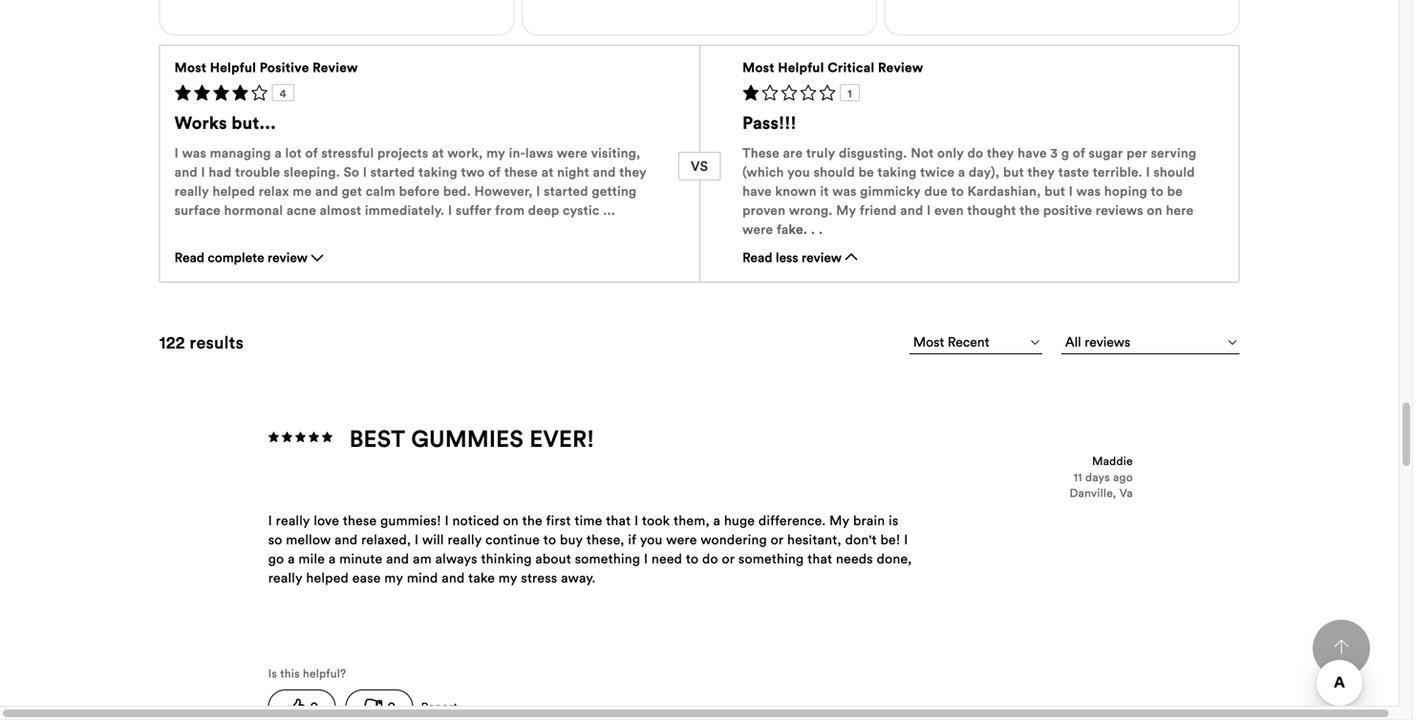 Task type: locate. For each thing, give the bounding box(es) containing it.
should up it
[[814, 164, 855, 180]]

2 0 from the left
[[388, 699, 396, 716]]

started down night
[[544, 183, 588, 199]]

fa
[[777, 221, 789, 238]]

read for pass!!!
[[743, 250, 773, 266]]

0 horizontal spatial do
[[702, 550, 718, 568]]

the inside i really love these gummies! i noticed on the first time that i took them, a huge difference. my brain is so mellow and relaxed, i will really continue to buy these, if you were wondering or hesitant, don't be! i go a mile a minute and am always thinking about something i need to do or something that needs done, really helped ease my mind and take my stress away.
[[522, 512, 543, 529]]

0 horizontal spatial 0
[[310, 699, 318, 716]]

was down taste
[[1077, 183, 1101, 199]]

2 0 button from the left
[[346, 690, 414, 721]]

to up even
[[951, 183, 964, 199]]

the down kardashian,
[[1020, 202, 1040, 219]]

of right lot
[[305, 145, 318, 161]]

here
[[1166, 202, 1194, 219]]

1 review from the left
[[268, 250, 308, 266]]

huge
[[724, 512, 755, 529]]

2 helpful from the left
[[778, 59, 824, 75]]

1 horizontal spatial something
[[739, 550, 804, 568]]

0 horizontal spatial the
[[522, 512, 543, 529]]

or down wondering
[[722, 550, 735, 568]]

0 vertical spatial the
[[1020, 202, 1040, 219]]

my up "don't"
[[830, 512, 850, 529]]

0 horizontal spatial on
[[503, 512, 519, 529]]

1 vertical spatial or
[[722, 550, 735, 568]]

do up day),
[[968, 145, 984, 161]]

1 horizontal spatial do
[[968, 145, 984, 161]]

taking inside these are truly disgusting.  not only do they have 3 g of sugar per serving (which you should be taking twice a day), but they taste terrible. i should have known it was gimmicky due to kardashian, but i was hoping to be proven wrong. my friend and i even thought the positive reviews on here were fa
[[878, 164, 917, 180]]

1 horizontal spatial should
[[1154, 164, 1195, 180]]

do inside these are truly disgusting.  not only do they have 3 g of sugar per serving (which you should be taking twice a day), but they taste terrible. i should have known it was gimmicky due to kardashian, but i was hoping to be proven wrong. my friend and i even thought the positive reviews on here were fa
[[968, 145, 984, 161]]

i up deep
[[536, 183, 540, 199]]

1 most from the left
[[175, 59, 207, 75]]

0 vertical spatial these
[[504, 164, 538, 180]]

...
[[603, 202, 616, 219]]

or down the difference.
[[771, 531, 784, 549]]

taking inside "i was managing a lot of stressful projects at work, my in-laws were visiting, and i had trouble sleeping. so i started taking two of these at night and they really helped relax me and get calm before bed. however, i started getting surface hormonal acne almost immediately. i suffer from deep cystic"
[[419, 164, 458, 180]]

at down the laws
[[542, 164, 554, 180]]

projects
[[377, 145, 428, 161]]

most for works but...
[[175, 59, 207, 75]]

on inside these are truly disgusting.  not only do they have 3 g of sugar per serving (which you should be taking twice a day), but they taste terrible. i should have known it was gimmicky due to kardashian, but i was hoping to be proven wrong. my friend and i even thought the positive reviews on here were fa
[[1147, 202, 1163, 219]]

2 most from the left
[[743, 59, 775, 75]]

read less review button
[[743, 248, 861, 273]]

even
[[935, 202, 964, 219]]

read left complete
[[175, 250, 205, 266]]

to right hoping
[[1151, 183, 1164, 199]]

a down the only
[[958, 164, 965, 180]]

0 vertical spatial that
[[606, 512, 631, 529]]

to right the need at the left bottom
[[686, 550, 699, 568]]

1 horizontal spatial or
[[771, 531, 784, 549]]

that
[[606, 512, 631, 529], [808, 550, 833, 568]]

so
[[344, 164, 359, 180]]

1 horizontal spatial you
[[788, 164, 810, 180]]

1 something from the left
[[575, 550, 640, 568]]

0 horizontal spatial review
[[313, 59, 358, 75]]

be up here on the right
[[1167, 183, 1183, 199]]

1 horizontal spatial be
[[1167, 183, 1183, 199]]

or
[[771, 531, 784, 549], [722, 550, 735, 568]]

review down ratings distribution element
[[313, 59, 358, 75]]

you inside these are truly disgusting.  not only do they have 3 g of sugar per serving (which you should be taking twice a day), but they taste terrible. i should have known it was gimmicky due to kardashian, but i was hoping to be proven wrong. my friend and i even thought the positive reviews on here were fa
[[788, 164, 810, 180]]

1 horizontal spatial these
[[504, 164, 538, 180]]

0 vertical spatial you
[[788, 164, 810, 180]]

helped down mile
[[306, 570, 349, 587]]

proven
[[743, 202, 786, 219]]

my
[[836, 202, 856, 219], [830, 512, 850, 529]]

and up getting at left
[[593, 164, 616, 180]]

really
[[175, 183, 209, 199], [276, 512, 310, 529], [448, 531, 482, 549], [268, 570, 303, 587]]

hesitant,
[[787, 531, 842, 549]]

review right critical
[[878, 59, 924, 75]]

. right ke.
[[811, 221, 815, 238]]

and up the almost
[[315, 183, 338, 199]]

have down (which
[[743, 183, 772, 199]]

0 horizontal spatial read
[[175, 250, 205, 266]]

about
[[535, 550, 571, 568]]

1 0 from the left
[[310, 699, 318, 716]]

really up mellow
[[276, 512, 310, 529]]

1 vertical spatial at
[[542, 164, 554, 180]]

a right mile
[[329, 550, 336, 568]]

0 horizontal spatial review
[[268, 250, 308, 266]]

0 horizontal spatial started
[[371, 164, 415, 180]]

first
[[546, 512, 571, 529]]

1 horizontal spatial read
[[743, 250, 773, 266]]

1 horizontal spatial on
[[1147, 202, 1163, 219]]

1 horizontal spatial helpful
[[778, 59, 824, 75]]

was inside "i was managing a lot of stressful projects at work, my in-laws were visiting, and i had trouble sleeping. so i started taking two of these at night and they really helped relax me and get calm before bed. however, i started getting surface hormonal acne almost immediately. i suffer from deep cystic"
[[182, 145, 206, 161]]

group
[[268, 690, 651, 721]]

were up night
[[557, 145, 588, 161]]

1 horizontal spatial they
[[987, 145, 1014, 161]]

had
[[209, 164, 232, 180]]

they up day),
[[987, 145, 1014, 161]]

be down disgusting. at the top
[[859, 164, 874, 180]]

my left friend
[[836, 202, 856, 219]]

most helpful positive review
[[175, 59, 358, 75]]

taking up before
[[419, 164, 458, 180]]

really up surface
[[175, 183, 209, 199]]

1 vertical spatial on
[[503, 512, 519, 529]]

2 read from the left
[[743, 250, 773, 266]]

1 horizontal spatial taking
[[878, 164, 917, 180]]

1 horizontal spatial but
[[1045, 183, 1066, 199]]

should
[[814, 164, 855, 180], [1154, 164, 1195, 180]]

were down the proven
[[743, 221, 773, 238]]

most up pass!!!
[[743, 59, 775, 75]]

were
[[557, 145, 588, 161], [743, 221, 773, 238], [666, 531, 697, 549]]

0 horizontal spatial helpful
[[210, 59, 256, 75]]

2 taking from the left
[[878, 164, 917, 180]]

are
[[783, 145, 803, 161]]

1 horizontal spatial most
[[743, 59, 775, 75]]

my left in-
[[486, 145, 505, 161]]

if
[[628, 531, 637, 549]]

11
[[1074, 470, 1082, 484]]

the inside these are truly disgusting.  not only do they have 3 g of sugar per serving (which you should be taking twice a day), but they taste terrible. i should have known it was gimmicky due to kardashian, but i was hoping to be proven wrong. my friend and i even thought the positive reviews on here were fa
[[1020, 202, 1040, 219]]

vs
[[691, 158, 708, 175]]

1 horizontal spatial was
[[833, 183, 857, 199]]

1 vertical spatial that
[[808, 550, 833, 568]]

pros element
[[522, 0, 877, 35]]

2 horizontal spatial were
[[743, 221, 773, 238]]

these down in-
[[504, 164, 538, 180]]

i was managing a lot of stressful projects at work, my in-laws were visiting, and i had trouble sleeping. so i started taking two of these at night and they really helped relax me and get calm before bed. however, i started getting surface hormonal acne almost immediately. i suffer from deep cystic
[[175, 145, 647, 219]]

0 vertical spatial started
[[371, 164, 415, 180]]

and down gimmicky
[[900, 202, 924, 219]]

they down 3
[[1028, 164, 1055, 180]]

two
[[461, 164, 485, 180]]

on
[[1147, 202, 1163, 219], [503, 512, 519, 529]]

1 vertical spatial my
[[830, 512, 850, 529]]

0 horizontal spatial or
[[722, 550, 735, 568]]

1 horizontal spatial were
[[666, 531, 697, 549]]

i left the need at the left bottom
[[644, 550, 648, 568]]

something down these,
[[575, 550, 640, 568]]

1 horizontal spatial have
[[1018, 145, 1047, 161]]

1 read from the left
[[175, 250, 205, 266]]

was down works
[[182, 145, 206, 161]]

pass!!!
[[743, 112, 797, 134]]

a right "go"
[[288, 550, 295, 568]]

started
[[371, 164, 415, 180], [544, 183, 588, 199]]

2 review from the left
[[802, 250, 842, 266]]

1 vertical spatial but
[[1045, 183, 1066, 199]]

was
[[182, 145, 206, 161], [833, 183, 857, 199], [1077, 183, 1101, 199]]

my right ease
[[384, 570, 403, 587]]

1 horizontal spatial .
[[819, 221, 823, 238]]

of up the however,
[[488, 164, 501, 180]]

most up works
[[175, 59, 207, 75]]

1 vertical spatial the
[[522, 512, 543, 529]]

0 horizontal spatial that
[[606, 512, 631, 529]]

helped
[[213, 183, 255, 199], [306, 570, 349, 587]]

deep
[[528, 202, 559, 219]]

0 vertical spatial at
[[432, 145, 444, 161]]

wrong.
[[789, 202, 833, 219]]

.
[[811, 221, 815, 238], [819, 221, 823, 238]]

to
[[951, 183, 964, 199], [1151, 183, 1164, 199], [544, 531, 556, 549], [686, 550, 699, 568]]

of right g
[[1073, 145, 1086, 161]]

go
[[268, 550, 284, 568]]

to up about
[[544, 531, 556, 549]]

suffer
[[456, 202, 492, 219]]

i left "noticed"
[[445, 512, 449, 529]]

twice
[[920, 164, 955, 180]]

danville,
[[1070, 486, 1117, 500]]

ever!
[[530, 424, 595, 453]]

bed.
[[443, 183, 471, 199]]

i left even
[[927, 202, 931, 219]]

review down ke. . .
[[802, 250, 842, 266]]

0 vertical spatial helped
[[213, 183, 255, 199]]

but up positive
[[1045, 183, 1066, 199]]

you
[[788, 164, 810, 180], [640, 531, 663, 549]]

have left 3
[[1018, 145, 1047, 161]]

taking
[[419, 164, 458, 180], [878, 164, 917, 180]]

really inside "i was managing a lot of stressful projects at work, my in-laws were visiting, and i had trouble sleeping. so i started taking two of these at night and they really helped relax me and get calm before bed. however, i started getting surface hormonal acne almost immediately. i suffer from deep cystic"
[[175, 183, 209, 199]]

1 vertical spatial do
[[702, 550, 718, 568]]

1 horizontal spatial helped
[[306, 570, 349, 587]]

2 vertical spatial were
[[666, 531, 697, 549]]

am
[[413, 550, 432, 568]]

11 days ago
[[1074, 470, 1133, 484]]

helpful left positive on the top
[[210, 59, 256, 75]]

1 horizontal spatial the
[[1020, 202, 1040, 219]]

1 horizontal spatial review
[[878, 59, 924, 75]]

1 horizontal spatial 0
[[388, 699, 396, 716]]

on up the 'continue'
[[503, 512, 519, 529]]

taking up gimmicky
[[878, 164, 917, 180]]

0 horizontal spatial these
[[343, 512, 377, 529]]

0 vertical spatial were
[[557, 145, 588, 161]]

review for pass!!!
[[878, 59, 924, 75]]

1 vertical spatial started
[[544, 183, 588, 199]]

1 vertical spatial you
[[640, 531, 663, 549]]

my
[[486, 145, 505, 161], [384, 570, 403, 587], [499, 570, 518, 587]]

that down hesitant,
[[808, 550, 833, 568]]

1 vertical spatial helped
[[306, 570, 349, 587]]

my inside "i was managing a lot of stressful projects at work, my in-laws were visiting, and i had trouble sleeping. so i started taking two of these at night and they really helped relax me and get calm before bed. however, i started getting surface hormonal acne almost immediately. i suffer from deep cystic"
[[486, 145, 505, 161]]

these inside "i was managing a lot of stressful projects at work, my in-laws were visiting, and i had trouble sleeping. so i started taking two of these at night and they really helped relax me and get calm before bed. however, i started getting surface hormonal acne almost immediately. i suffer from deep cystic"
[[504, 164, 538, 180]]

1 vertical spatial these
[[343, 512, 377, 529]]

i left will
[[415, 531, 419, 549]]

serving
[[1151, 145, 1197, 161]]

difference.
[[759, 512, 826, 529]]

gummies!
[[380, 512, 441, 529]]

should down serving
[[1154, 164, 1195, 180]]

sugar
[[1089, 145, 1123, 161]]

at left the work,
[[432, 145, 444, 161]]

0 horizontal spatial something
[[575, 550, 640, 568]]

0 horizontal spatial was
[[182, 145, 206, 161]]

gimmicky
[[860, 183, 921, 199]]

i left the took
[[635, 512, 639, 529]]

0 horizontal spatial should
[[814, 164, 855, 180]]

0 button
[[268, 690, 336, 721], [346, 690, 414, 721]]

lot
[[285, 145, 302, 161]]

0 horizontal spatial taking
[[419, 164, 458, 180]]

started down projects
[[371, 164, 415, 180]]

2 review from the left
[[878, 59, 924, 75]]

read for works but...
[[175, 250, 205, 266]]

122 results
[[159, 332, 244, 354]]

a left lot
[[275, 145, 282, 161]]

sleeping.
[[284, 164, 340, 180]]

helpful for works but...
[[210, 59, 256, 75]]

0 horizontal spatial but
[[1003, 164, 1024, 180]]

0 horizontal spatial have
[[743, 183, 772, 199]]

1 horizontal spatial that
[[808, 550, 833, 568]]

0 horizontal spatial 0 button
[[268, 690, 336, 721]]

0 vertical spatial do
[[968, 145, 984, 161]]

1 helpful from the left
[[210, 59, 256, 75]]

read left less
[[743, 250, 773, 266]]

trouble
[[235, 164, 280, 180]]

0 horizontal spatial were
[[557, 145, 588, 161]]

that up these,
[[606, 512, 631, 529]]

calm
[[366, 183, 396, 199]]

really up always
[[448, 531, 482, 549]]

0 horizontal spatial .
[[811, 221, 815, 238]]

i down works
[[175, 145, 179, 161]]

on left here on the right
[[1147, 202, 1163, 219]]

3
[[1051, 145, 1058, 161]]

0 vertical spatial on
[[1147, 202, 1163, 219]]

i down taste
[[1069, 183, 1073, 199]]

night
[[557, 164, 589, 180]]

these inside i really love these gummies! i noticed on the first time that i took them, a huge difference. my brain is so mellow and relaxed, i will really continue to buy these, if you were wondering or hesitant, don't be! i go a mile a minute and am always thinking about something i need to do or something that needs done, really helped ease my mind and take my stress away.
[[343, 512, 377, 529]]

these up relaxed, on the bottom
[[343, 512, 377, 529]]

done,
[[877, 550, 912, 568]]

something down wondering
[[739, 550, 804, 568]]

0 vertical spatial but
[[1003, 164, 1024, 180]]

was right it
[[833, 183, 857, 199]]

1 horizontal spatial 0 button
[[346, 690, 414, 721]]

review down acne
[[268, 250, 308, 266]]

of
[[305, 145, 318, 161], [1073, 145, 1086, 161], [488, 164, 501, 180]]

0 vertical spatial my
[[836, 202, 856, 219]]

be
[[859, 164, 874, 180], [1167, 183, 1183, 199]]

they down visiting,
[[620, 164, 647, 180]]

do down wondering
[[702, 550, 718, 568]]

0 horizontal spatial most
[[175, 59, 207, 75]]

0 horizontal spatial helped
[[213, 183, 255, 199]]

you up known
[[788, 164, 810, 180]]

0 horizontal spatial you
[[640, 531, 663, 549]]

danville, va
[[1070, 486, 1133, 500]]

but up kardashian,
[[1003, 164, 1024, 180]]

1 review from the left
[[313, 59, 358, 75]]

acne
[[287, 202, 316, 219]]

these,
[[587, 531, 625, 549]]

have
[[1018, 145, 1047, 161], [743, 183, 772, 199]]

1 horizontal spatial review
[[802, 250, 842, 266]]

were down 'them,'
[[666, 531, 697, 549]]

ke. . .
[[789, 221, 823, 238]]

i left "had"
[[201, 164, 205, 180]]

. down wrong.
[[819, 221, 823, 238]]

less
[[776, 250, 798, 266]]

positive
[[1043, 202, 1092, 219]]

you right if
[[640, 531, 663, 549]]

work,
[[448, 145, 483, 161]]

0 horizontal spatial be
[[859, 164, 874, 180]]

day),
[[969, 164, 1000, 180]]

rated 5 out of 5 stars image
[[268, 430, 335, 447]]

1 vertical spatial were
[[743, 221, 773, 238]]

surface
[[175, 202, 221, 219]]

1 taking from the left
[[419, 164, 458, 180]]

0 horizontal spatial they
[[620, 164, 647, 180]]

the left first
[[522, 512, 543, 529]]

2 horizontal spatial of
[[1073, 145, 1086, 161]]

helped down "had"
[[213, 183, 255, 199]]

the
[[1020, 202, 1040, 219], [522, 512, 543, 529]]

0 horizontal spatial at
[[432, 145, 444, 161]]

helpful left critical
[[778, 59, 824, 75]]

buy
[[560, 531, 583, 549]]

0 vertical spatial or
[[771, 531, 784, 549]]

0 vertical spatial have
[[1018, 145, 1047, 161]]

rated 4 out of 5 stars image
[[175, 84, 656, 105]]



Task type: describe. For each thing, give the bounding box(es) containing it.
away.
[[561, 570, 596, 587]]

really down "go"
[[268, 570, 303, 587]]

helped inside i really love these gummies! i noticed on the first time that i took them, a huge difference. my brain is so mellow and relaxed, i will really continue to buy these, if you were wondering or hesitant, don't be! i go a mile a minute and am always thinking about something i need to do or something that needs done, really helped ease my mind and take my stress away.
[[306, 570, 349, 587]]

most for pass!!!
[[743, 59, 775, 75]]

relax
[[259, 183, 289, 199]]

ratings distribution element
[[159, 0, 515, 35]]

va
[[1120, 486, 1133, 500]]

terrible.
[[1093, 164, 1143, 180]]

and down relaxed, on the bottom
[[386, 550, 409, 568]]

0 for first 0 button from the right
[[388, 699, 396, 716]]

2 horizontal spatial they
[[1028, 164, 1055, 180]]

immediately.
[[365, 202, 445, 219]]

i right "so"
[[363, 164, 367, 180]]

rated 1 out of 5 stars image
[[743, 84, 1224, 105]]

complete
[[208, 250, 264, 266]]

relaxed,
[[361, 531, 411, 549]]

a left huge
[[713, 512, 721, 529]]

my down thinking at the bottom of the page
[[499, 570, 518, 587]]

best gummies ever!
[[350, 424, 595, 453]]

1 vertical spatial have
[[743, 183, 772, 199]]

friend
[[860, 202, 897, 219]]

will
[[422, 531, 444, 549]]

and down always
[[442, 570, 465, 587]]

i down bed.
[[448, 202, 452, 219]]

stressful
[[321, 145, 374, 161]]

reviews
[[1096, 202, 1144, 219]]

were inside "i was managing a lot of stressful projects at work, my in-laws were visiting, and i had trouble sleeping. so i started taking two of these at night and they really helped relax me and get calm before bed. however, i started getting surface hormonal acne almost immediately. i suffer from deep cystic"
[[557, 145, 588, 161]]

back to top image
[[1334, 640, 1349, 655]]

and inside these are truly disgusting.  not only do they have 3 g of sugar per serving (which you should be taking twice a day), but they taste terrible. i should have known it was gimmicky due to kardashian, but i was hoping to be proven wrong. my friend and i even thought the positive reviews on here were fa
[[900, 202, 924, 219]]

my inside i really love these gummies! i noticed on the first time that i took them, a huge difference. my brain is so mellow and relaxed, i will really continue to buy these, if you were wondering or hesitant, don't be! i go a mile a minute and am always thinking about something i need to do or something that needs done, really helped ease my mind and take my stress away.
[[830, 512, 850, 529]]

1 0 button from the left
[[268, 690, 336, 721]]

review for works but...
[[268, 250, 308, 266]]

be!
[[881, 531, 901, 549]]

1 horizontal spatial at
[[542, 164, 554, 180]]

and left "had"
[[175, 164, 198, 180]]

you inside i really love these gummies! i noticed on the first time that i took them, a huge difference. my brain is so mellow and relaxed, i will really continue to buy these, if you were wondering or hesitant, don't be! i go a mile a minute and am always thinking about something i need to do or something that needs done, really helped ease my mind and take my stress away.
[[640, 531, 663, 549]]

maddie
[[1092, 454, 1133, 468]]

1 horizontal spatial started
[[544, 183, 588, 199]]

0 vertical spatial be
[[859, 164, 874, 180]]

thought
[[967, 202, 1016, 219]]

from
[[495, 202, 525, 219]]

however,
[[474, 183, 533, 199]]

mellow
[[286, 531, 331, 549]]

on inside i really love these gummies! i noticed on the first time that i took them, a huge difference. my brain is so mellow and relaxed, i will really continue to buy these, if you were wondering or hesitant, don't be! i go a mile a minute and am always thinking about something i need to do or something that needs done, really helped ease my mind and take my stress away.
[[503, 512, 519, 529]]

most helpful critical review
[[743, 59, 924, 75]]

i right "be!"
[[904, 531, 908, 549]]

visiting,
[[591, 145, 641, 161]]

due
[[925, 183, 948, 199]]

them,
[[674, 512, 710, 529]]

best
[[350, 424, 405, 453]]

they inside "i was managing a lot of stressful projects at work, my in-laws were visiting, and i had trouble sleeping. so i started taking two of these at night and they really helped relax me and get calm before bed. however, i started getting surface hormonal acne almost immediately. i suffer from deep cystic"
[[620, 164, 647, 180]]

2 horizontal spatial was
[[1077, 183, 1101, 199]]

1 . from the left
[[811, 221, 815, 238]]

took
[[642, 512, 670, 529]]

4
[[280, 86, 287, 100]]

g
[[1062, 145, 1069, 161]]

0 horizontal spatial of
[[305, 145, 318, 161]]

cons element
[[884, 0, 1240, 35]]

not
[[911, 145, 934, 161]]

group containing 0
[[268, 690, 651, 721]]

my inside these are truly disgusting.  not only do they have 3 g of sugar per serving (which you should be taking twice a day), but they taste terrible. i should have known it was gimmicky due to kardashian, but i was hoping to be proven wrong. my friend and i even thought the positive reviews on here were fa
[[836, 202, 856, 219]]

managing
[[210, 145, 271, 161]]

before
[[399, 183, 440, 199]]

read complete review button
[[175, 248, 327, 273]]

per
[[1127, 145, 1148, 161]]

mile
[[299, 550, 325, 568]]

laws
[[526, 145, 554, 161]]

review for pass!!!
[[802, 250, 842, 266]]

thinking
[[481, 550, 532, 568]]

results
[[190, 332, 244, 354]]

1 horizontal spatial of
[[488, 164, 501, 180]]

do inside i really love these gummies! i noticed on the first time that i took them, a huge difference. my brain is so mellow and relaxed, i will really continue to buy these, if you were wondering or hesitant, don't be! i go a mile a minute and am always thinking about something i need to do or something that needs done, really helped ease my mind and take my stress away.
[[702, 550, 718, 568]]

getting
[[592, 183, 637, 199]]

taste
[[1059, 164, 1089, 180]]

hoping
[[1104, 183, 1148, 199]]

were inside these are truly disgusting.  not only do they have 3 g of sugar per serving (which you should be taking twice a day), but they taste terrible. i should have known it was gimmicky due to kardashian, but i was hoping to be proven wrong. my friend and i even thought the positive reviews on here were fa
[[743, 221, 773, 238]]

minute
[[339, 550, 383, 568]]

get
[[342, 183, 362, 199]]

i up so
[[268, 512, 272, 529]]

2 something from the left
[[739, 550, 804, 568]]

in-
[[509, 145, 526, 161]]

needs
[[836, 550, 873, 568]]

1 should from the left
[[814, 164, 855, 180]]

1 vertical spatial be
[[1167, 183, 1183, 199]]

works but...
[[175, 112, 276, 134]]

almost
[[320, 202, 361, 219]]

review for works but...
[[313, 59, 358, 75]]

0 for 1st 0 button
[[310, 699, 318, 716]]

disgusting.
[[839, 145, 907, 161]]

continue
[[486, 531, 540, 549]]

so
[[268, 531, 282, 549]]

2 should from the left
[[1154, 164, 1195, 180]]

were inside i really love these gummies! i noticed on the first time that i took them, a huge difference. my brain is so mellow and relaxed, i will really continue to buy these, if you were wondering or hesitant, don't be! i go a mile a minute and am always thinking about something i need to do or something that needs done, really helped ease my mind and take my stress away.
[[666, 531, 697, 549]]

only
[[937, 145, 964, 161]]

wondering
[[701, 531, 767, 549]]

brain
[[853, 512, 885, 529]]

(which
[[743, 164, 784, 180]]

me
[[293, 183, 312, 199]]

read less review
[[743, 250, 842, 266]]

helped inside "i was managing a lot of stressful projects at work, my in-laws were visiting, and i had trouble sleeping. so i started taking two of these at night and they really helped relax me and get calm before bed. however, i started getting surface hormonal acne almost immediately. i suffer from deep cystic"
[[213, 183, 255, 199]]

helpful for pass!!!
[[778, 59, 824, 75]]

truly
[[806, 145, 835, 161]]

critical
[[828, 59, 875, 75]]

of inside these are truly disgusting.  not only do they have 3 g of sugar per serving (which you should be taking twice a day), but they taste terrible. i should have known it was gimmicky due to kardashian, but i was hoping to be proven wrong. my friend and i even thought the positive reviews on here were fa
[[1073, 145, 1086, 161]]

read complete review
[[175, 250, 308, 266]]

take
[[468, 570, 495, 587]]

a inside "i was managing a lot of stressful projects at work, my in-laws were visiting, and i had trouble sleeping. so i started taking two of these at night and they really helped relax me and get calm before bed. however, i started getting surface hormonal acne almost immediately. i suffer from deep cystic"
[[275, 145, 282, 161]]

i down per
[[1146, 164, 1150, 180]]

a inside these are truly disgusting.  not only do they have 3 g of sugar per serving (which you should be taking twice a day), but they taste terrible. i should have known it was gimmicky due to kardashian, but i was hoping to be proven wrong. my friend and i even thought the positive reviews on here were fa
[[958, 164, 965, 180]]

works
[[175, 112, 227, 134]]

but...
[[232, 112, 276, 134]]

don't
[[845, 531, 877, 549]]

2 . from the left
[[819, 221, 823, 238]]

mind
[[407, 570, 438, 587]]

kardashian,
[[968, 183, 1041, 199]]

positive
[[260, 59, 309, 75]]

ago
[[1113, 470, 1133, 484]]

these
[[743, 145, 780, 161]]

time
[[575, 512, 602, 529]]

and up minute
[[335, 531, 358, 549]]

122
[[159, 332, 185, 354]]

stress
[[521, 570, 557, 587]]



Task type: vqa. For each thing, say whether or not it's contained in the screenshot.
is
yes



